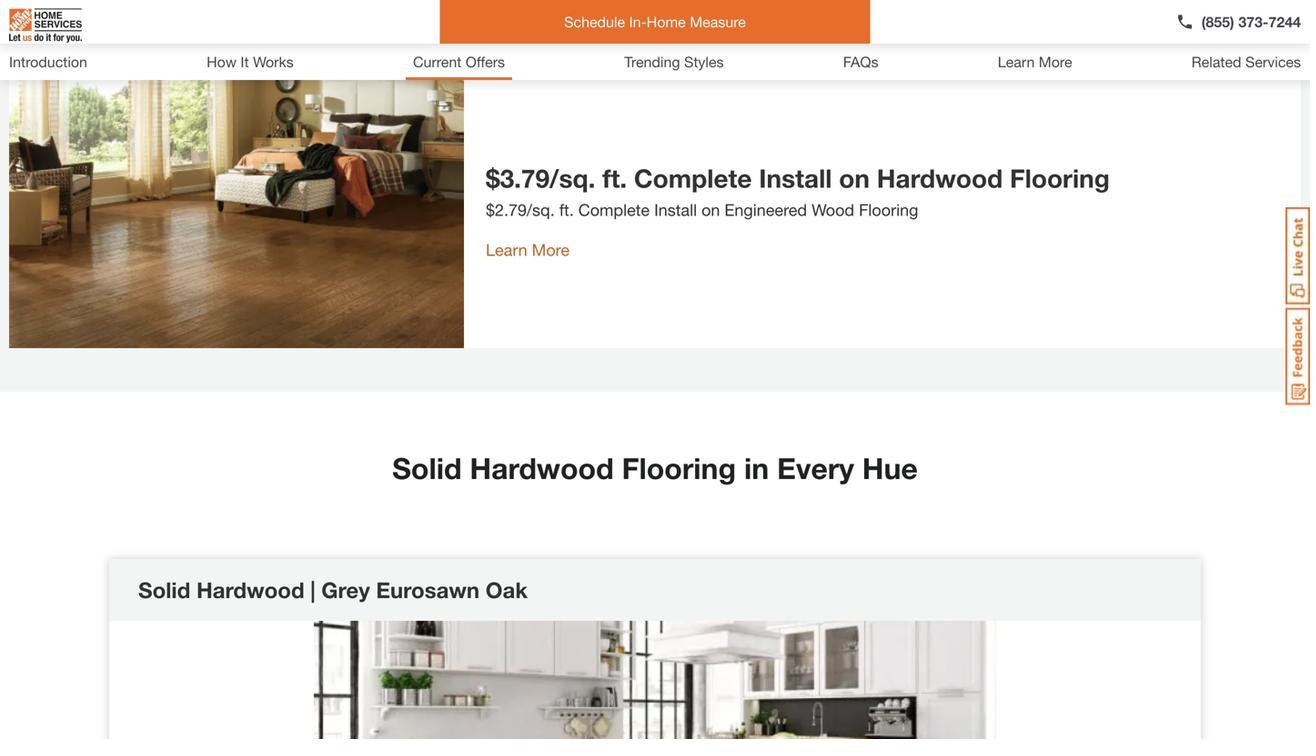 Task type: describe. For each thing, give the bounding box(es) containing it.
oak
[[486, 577, 528, 603]]

feedback link image
[[1286, 308, 1310, 406]]

styles
[[684, 53, 724, 71]]

learn more link
[[486, 240, 570, 260]]

complete for $2.79/sq.
[[578, 200, 650, 220]]

schedule
[[564, 13, 625, 30]]

live chat image
[[1286, 207, 1310, 305]]

related
[[1192, 53, 1242, 71]]

gallery - castlebury scarborough grey eurosawn oak - image image
[[109, 622, 1201, 740]]

$3.79/sq. ft. complete install on hardwood flooring
[[486, 163, 1110, 193]]

eurosawn
[[376, 577, 480, 603]]

on for hardwood
[[839, 163, 870, 193]]

(855) 373-7244 link
[[1176, 11, 1301, 33]]

works
[[253, 53, 294, 71]]

7244
[[1269, 13, 1301, 30]]

introduction
[[9, 53, 87, 71]]

home
[[647, 13, 686, 30]]

solid hardwood flooring in every hue
[[392, 451, 918, 486]]

current offers
[[413, 53, 505, 71]]

hardwood for hue
[[470, 451, 614, 486]]

1 vertical spatial flooring
[[859, 200, 919, 220]]

on for engineered
[[702, 200, 720, 220]]

schedule in-home measure
[[564, 13, 746, 30]]

solid for solid hardwood flooring in every hue
[[392, 451, 462, 486]]

|
[[311, 577, 315, 603]]

grey
[[322, 577, 370, 603]]

solid for solid hardwood | grey eurosawn oak
[[138, 577, 190, 603]]

0 horizontal spatial learn
[[486, 240, 527, 260]]

faqs
[[843, 53, 879, 71]]

(855) 373-7244
[[1202, 13, 1301, 30]]

install for hardwood
[[759, 163, 832, 193]]

do it for you logo image
[[9, 1, 82, 50]]

0 vertical spatial hardwood
[[877, 163, 1003, 193]]



Task type: vqa. For each thing, say whether or not it's contained in the screenshot.
(855) 373-7244 'link'
yes



Task type: locate. For each thing, give the bounding box(es) containing it.
install
[[759, 163, 832, 193], [654, 200, 697, 220]]

1 horizontal spatial hardwood
[[470, 451, 614, 486]]

1 vertical spatial solid
[[138, 577, 190, 603]]

spacious and cozy bedroom with hardwood flooring; orange tool belt icon image
[[9, 76, 464, 349]]

0 horizontal spatial learn more
[[486, 240, 570, 260]]

complete up $2.79/sq. ft. complete install on engineered wood flooring
[[634, 163, 752, 193]]

ft. right $3.79/sq.
[[603, 163, 627, 193]]

hue
[[862, 451, 918, 486]]

2 horizontal spatial hardwood
[[877, 163, 1003, 193]]

it
[[241, 53, 249, 71]]

on up wood
[[839, 163, 870, 193]]

1 horizontal spatial flooring
[[859, 200, 919, 220]]

0 vertical spatial learn more
[[998, 53, 1072, 71]]

1 horizontal spatial more
[[1039, 53, 1072, 71]]

1 vertical spatial ft.
[[559, 200, 574, 220]]

1 vertical spatial install
[[654, 200, 697, 220]]

how it works
[[207, 53, 294, 71]]

1 vertical spatial more
[[532, 240, 570, 260]]

0 vertical spatial flooring
[[1010, 163, 1110, 193]]

flooring
[[1010, 163, 1110, 193], [859, 200, 919, 220], [622, 451, 736, 486]]

1 horizontal spatial solid
[[392, 451, 462, 486]]

ft. down $3.79/sq.
[[559, 200, 574, 220]]

$2.79/sq.
[[486, 200, 555, 220]]

0 vertical spatial learn
[[998, 53, 1035, 71]]

$3.79/sq.
[[486, 163, 595, 193]]

0 vertical spatial on
[[839, 163, 870, 193]]

0 horizontal spatial install
[[654, 200, 697, 220]]

0 horizontal spatial flooring
[[622, 451, 736, 486]]

learn
[[998, 53, 1035, 71], [486, 240, 527, 260]]

complete
[[634, 163, 752, 193], [578, 200, 650, 220]]

related services
[[1192, 53, 1301, 71]]

offers
[[466, 53, 505, 71]]

engineered
[[725, 200, 807, 220]]

0 vertical spatial install
[[759, 163, 832, 193]]

install left engineered
[[654, 200, 697, 220]]

1 vertical spatial complete
[[578, 200, 650, 220]]

2 horizontal spatial flooring
[[1010, 163, 1110, 193]]

every
[[777, 451, 854, 486]]

more
[[1039, 53, 1072, 71], [532, 240, 570, 260]]

1 vertical spatial learn
[[486, 240, 527, 260]]

in-
[[629, 13, 647, 30]]

complete down $3.79/sq.
[[578, 200, 650, 220]]

solid hardwood | grey eurosawn oak
[[138, 577, 528, 603]]

373-
[[1239, 13, 1269, 30]]

how
[[207, 53, 237, 71]]

in
[[744, 451, 769, 486]]

0 vertical spatial ft.
[[603, 163, 627, 193]]

hardwood
[[877, 163, 1003, 193], [470, 451, 614, 486], [197, 577, 304, 603]]

0 vertical spatial solid
[[392, 451, 462, 486]]

2 vertical spatial hardwood
[[197, 577, 304, 603]]

schedule in-home measure button
[[440, 0, 871, 44]]

trending styles
[[624, 53, 724, 71]]

0 horizontal spatial hardwood
[[197, 577, 304, 603]]

complete for $3.79/sq.
[[634, 163, 752, 193]]

1 horizontal spatial learn more
[[998, 53, 1072, 71]]

1 horizontal spatial install
[[759, 163, 832, 193]]

solid
[[392, 451, 462, 486], [138, 577, 190, 603]]

current
[[413, 53, 462, 71]]

1 horizontal spatial ft.
[[603, 163, 627, 193]]

0 horizontal spatial on
[[702, 200, 720, 220]]

$2.79/sq. ft. complete install on engineered wood flooring
[[486, 200, 919, 220]]

services
[[1246, 53, 1301, 71]]

1 horizontal spatial on
[[839, 163, 870, 193]]

hardwood for oak
[[197, 577, 304, 603]]

2 vertical spatial flooring
[[622, 451, 736, 486]]

wood
[[812, 200, 855, 220]]

trending
[[624, 53, 680, 71]]

ft. for $2.79/sq.
[[559, 200, 574, 220]]

1 vertical spatial hardwood
[[470, 451, 614, 486]]

on left engineered
[[702, 200, 720, 220]]

1 vertical spatial learn more
[[486, 240, 570, 260]]

ft. for $3.79/sq.
[[603, 163, 627, 193]]

(855)
[[1202, 13, 1235, 30]]

learn more
[[998, 53, 1072, 71], [486, 240, 570, 260]]

on
[[839, 163, 870, 193], [702, 200, 720, 220]]

0 horizontal spatial more
[[532, 240, 570, 260]]

install for engineered
[[654, 200, 697, 220]]

0 horizontal spatial ft.
[[559, 200, 574, 220]]

1 vertical spatial on
[[702, 200, 720, 220]]

ft.
[[603, 163, 627, 193], [559, 200, 574, 220]]

0 vertical spatial complete
[[634, 163, 752, 193]]

install up engineered
[[759, 163, 832, 193]]

0 vertical spatial more
[[1039, 53, 1072, 71]]

measure
[[690, 13, 746, 30]]

1 horizontal spatial learn
[[998, 53, 1035, 71]]

0 horizontal spatial solid
[[138, 577, 190, 603]]



